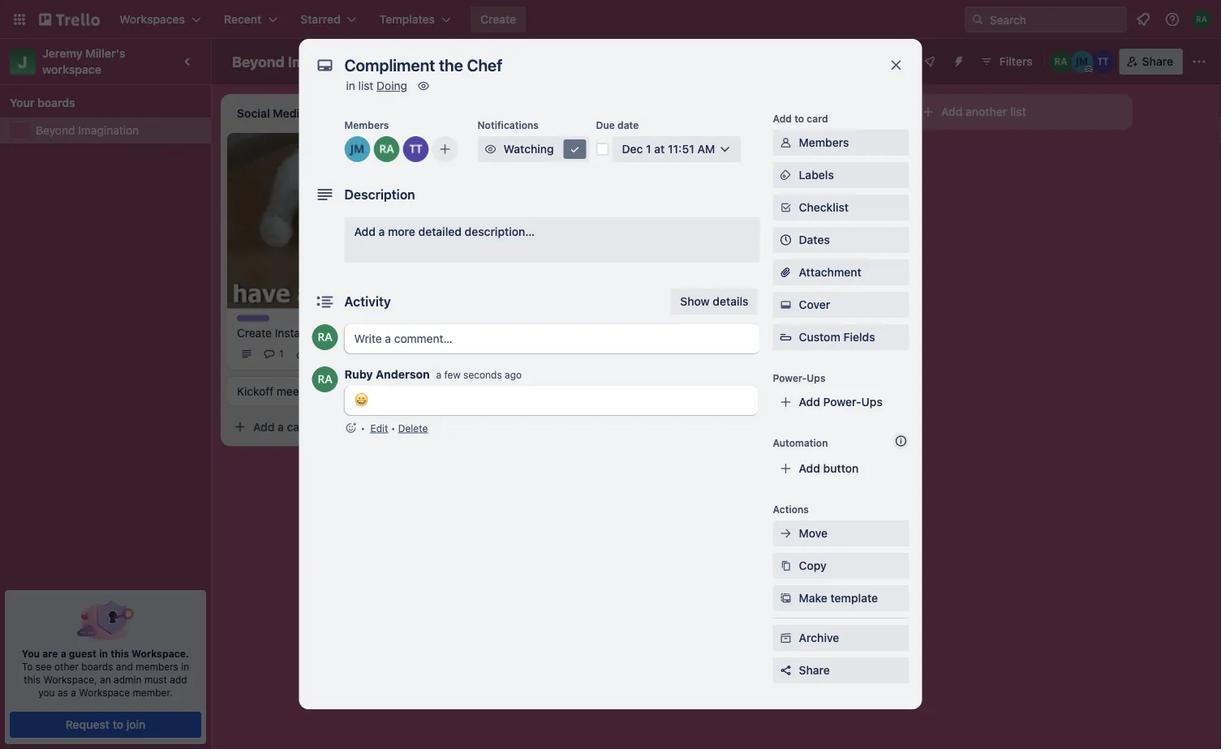 Task type: vqa. For each thing, say whether or not it's contained in the screenshot.
email address or name text box
no



Task type: locate. For each thing, give the bounding box(es) containing it.
sm image left checklist in the top of the page
[[778, 200, 794, 216]]

0 vertical spatial jeremy miller (jeremymiller198) image
[[345, 136, 371, 162]]

add
[[170, 674, 187, 686]]

copy
[[799, 560, 827, 573]]

1 left at
[[646, 142, 652, 156]]

1 vertical spatial jeremy miller (jeremymiller198) image
[[617, 205, 636, 224]]

0 horizontal spatial members
[[345, 119, 389, 131]]

sm image for make template
[[778, 591, 794, 607]]

sm image left labels at the top
[[778, 167, 794, 183]]

sm image left mark due date as complete checkbox
[[567, 141, 583, 157]]

kickoff meeting link
[[237, 383, 425, 400]]

boards up an
[[81, 661, 113, 673]]

card down meeting
[[287, 420, 311, 434]]

list
[[358, 79, 374, 93], [1010, 105, 1026, 118]]

dec
[[622, 142, 643, 156], [487, 209, 505, 220]]

seconds
[[464, 370, 502, 381]]

boards inside "you are a guest in this workspace. to see other boards and members in this workspace, an admin must add you as a workspace member."
[[81, 661, 113, 673]]

in up add
[[181, 661, 189, 673]]

1 vertical spatial beyond
[[36, 124, 75, 137]]

1 vertical spatial dec
[[487, 209, 505, 220]]

dec inside option
[[487, 209, 505, 220]]

members up labels at the top
[[799, 136, 849, 149]]

card
[[807, 113, 828, 124], [748, 147, 772, 161], [517, 245, 541, 258], [287, 420, 311, 434]]

add a card button
[[688, 141, 870, 167], [458, 239, 640, 265], [227, 414, 409, 440]]

add a more detailed description… link
[[345, 218, 760, 263]]

your boards
[[10, 96, 75, 110]]

share button down 0 notifications icon
[[1120, 49, 1183, 75]]

1 horizontal spatial create
[[481, 13, 516, 26]]

1 vertical spatial add a card button
[[458, 239, 640, 265]]

edit • delete
[[371, 423, 428, 434]]

1 vertical spatial boards
[[81, 661, 113, 673]]

sm image inside 'make template' link
[[778, 591, 794, 607]]

this up and
[[111, 648, 129, 660]]

1 vertical spatial create from template… image
[[416, 421, 429, 434]]

sm image inside archive link
[[778, 631, 794, 647]]

more
[[388, 225, 416, 239]]

dec for dec 1
[[487, 209, 505, 220]]

power-
[[773, 373, 807, 384], [823, 396, 862, 409]]

1 inside button
[[646, 142, 652, 156]]

0 vertical spatial this
[[111, 648, 129, 660]]

sm image left archive
[[778, 631, 794, 647]]

0 horizontal spatial create from template… image
[[416, 421, 429, 434]]

automation
[[773, 437, 828, 449]]

add a card button down kickoff meeting link
[[227, 414, 409, 440]]

workspace.
[[132, 648, 189, 660]]

power ups image
[[923, 55, 936, 68]]

dec 1 at 11:51 am
[[622, 142, 715, 156]]

0 horizontal spatial this
[[24, 674, 41, 686]]

share button
[[1120, 49, 1183, 75], [773, 658, 909, 684]]

ruby anderson (rubyanderson7) image
[[1192, 10, 1212, 29], [1050, 50, 1073, 73], [640, 205, 659, 224], [312, 325, 338, 351], [312, 367, 338, 393]]

1 horizontal spatial jeremy miller (jeremymiller198) image
[[617, 205, 636, 224]]

1 horizontal spatial add a card button
[[458, 239, 640, 265]]

create inside create instagram link
[[237, 326, 272, 340]]

terry turtle (terryturtle) image right ruby anderson (rubyanderson7) image
[[403, 136, 429, 162]]

ups up add power-ups at the right of the page
[[807, 373, 826, 384]]

Write a comment text field
[[345, 325, 760, 354]]

1 horizontal spatial beyond
[[232, 53, 285, 70]]

terry turtle (terryturtle) image up ruby anderson a few seconds ago
[[409, 344, 429, 364]]

this
[[111, 648, 129, 660], [24, 674, 41, 686]]

0 vertical spatial share
[[1143, 55, 1174, 68]]

terry turtle (terryturtle) image
[[594, 205, 614, 224], [409, 344, 429, 364]]

add a card right 11:51
[[714, 147, 772, 161]]

0 vertical spatial share button
[[1120, 49, 1183, 75]]

list right another
[[1010, 105, 1026, 118]]

doing link
[[377, 79, 407, 93]]

color: purple, title: none image
[[237, 315, 269, 322]]

1 horizontal spatial beyond imagination
[[232, 53, 370, 70]]

sm image
[[778, 135, 794, 151], [483, 141, 499, 157], [778, 200, 794, 216]]

a left few
[[436, 370, 442, 381]]

0 vertical spatial members
[[345, 119, 389, 131]]

sm image left copy
[[778, 558, 794, 575]]

sm image inside the members link
[[778, 135, 794, 151]]

0 horizontal spatial imagination
[[78, 124, 139, 137]]

create from template… image right '•'
[[416, 421, 429, 434]]

share button down archive link
[[773, 658, 909, 684]]

1 vertical spatial terry turtle (terryturtle) image
[[409, 344, 429, 364]]

you
[[38, 687, 55, 699]]

1 horizontal spatial dec
[[622, 142, 643, 156]]

0 vertical spatial list
[[358, 79, 374, 93]]

instagram
[[275, 326, 327, 340]]

dates button
[[773, 227, 909, 253]]

list inside add another list button
[[1010, 105, 1026, 118]]

other
[[54, 661, 79, 673]]

2 horizontal spatial add a card button
[[688, 141, 870, 167]]

1 horizontal spatial ups
[[862, 396, 883, 409]]

0 horizontal spatial add a card button
[[227, 414, 409, 440]]

sm image for copy
[[778, 558, 794, 575]]

sm image inside cover 'link'
[[778, 297, 794, 313]]

board link
[[440, 49, 509, 75]]

terry turtle (terryturtle) image down "search" field
[[1092, 50, 1115, 73]]

create from template… image
[[877, 148, 890, 161], [416, 421, 429, 434]]

1 horizontal spatial power-
[[823, 396, 862, 409]]

sm image for archive
[[778, 631, 794, 647]]

create from template… image up "labels" link
[[877, 148, 890, 161]]

to up the members link on the right
[[795, 113, 804, 124]]

see
[[35, 661, 52, 673]]

11:51
[[668, 142, 695, 156]]

sm image down notifications
[[483, 141, 499, 157]]

share left "show menu" icon
[[1143, 55, 1174, 68]]

add another list button
[[912, 94, 1133, 130]]

admin
[[114, 674, 142, 686]]

kickoff
[[237, 385, 274, 398]]

in right guest at left
[[99, 648, 108, 660]]

0 vertical spatial create
[[481, 13, 516, 26]]

beyond imagination up in list doing
[[232, 53, 370, 70]]

0 horizontal spatial share
[[799, 664, 830, 678]]

0 horizontal spatial jeremy miller (jeremymiller198) image
[[345, 136, 371, 162]]

1 vertical spatial terry turtle (terryturtle) image
[[403, 136, 429, 162]]

sm image inside 'copy' link
[[778, 558, 794, 575]]

1 horizontal spatial create from template… image
[[877, 148, 890, 161]]

add button button
[[773, 456, 909, 482]]

0 vertical spatial terry turtle (terryturtle) image
[[1092, 50, 1115, 73]]

1 vertical spatial share
[[799, 664, 830, 678]]

1 vertical spatial beyond imagination
[[36, 124, 139, 137]]

ups down fields
[[862, 396, 883, 409]]

sm image inside watching button
[[567, 141, 583, 157]]

0 horizontal spatial beyond imagination
[[36, 124, 139, 137]]

j
[[18, 52, 27, 71]]

0 vertical spatial power-
[[773, 373, 807, 384]]

0 vertical spatial beyond imagination
[[232, 53, 370, 70]]

create down color: purple, title: none 'icon' at the left
[[237, 326, 272, 340]]

power- down custom
[[773, 373, 807, 384]]

edit
[[371, 423, 388, 434]]

color: bold red, title: "thoughts" element
[[467, 140, 512, 152]]

terry turtle (terryturtle) image down mark due date as complete checkbox
[[594, 205, 614, 224]]

terry turtle (terryturtle) image
[[1092, 50, 1115, 73], [403, 136, 429, 162]]

to inside request to join button
[[113, 719, 123, 732]]

template
[[831, 592, 878, 605]]

add a card button for create from template… icon to the bottom
[[227, 414, 409, 440]]

create inside "create" 'button'
[[481, 13, 516, 26]]

a right am at the right
[[739, 147, 745, 161]]

sm image left cover
[[778, 297, 794, 313]]

imagination
[[288, 53, 370, 70], [78, 124, 139, 137]]

your boards with 1 items element
[[10, 93, 193, 113]]

2 horizontal spatial in
[[346, 79, 355, 93]]

0 vertical spatial dec
[[622, 142, 643, 156]]

add down kickoff
[[253, 420, 275, 434]]

dec up description…
[[487, 209, 505, 220]]

1 horizontal spatial terry turtle (terryturtle) image
[[594, 205, 614, 224]]

sm image inside the checklist "link"
[[778, 200, 794, 216]]

open information menu image
[[1165, 11, 1181, 28]]

checklist link
[[773, 195, 909, 221]]

1 vertical spatial in
[[99, 648, 108, 660]]

fields
[[844, 331, 875, 344]]

boards
[[37, 96, 75, 110], [81, 661, 113, 673]]

dec 1 at 11:51 am button
[[612, 136, 741, 162]]

beyond
[[232, 53, 285, 70], [36, 124, 75, 137]]

a right are
[[61, 648, 66, 660]]

0 vertical spatial beyond
[[232, 53, 285, 70]]

create instagram
[[237, 326, 327, 340]]

sm image for watching
[[483, 141, 499, 157]]

power- down power-ups
[[823, 396, 862, 409]]

0 horizontal spatial share button
[[773, 658, 909, 684]]

0 horizontal spatial list
[[358, 79, 374, 93]]

at
[[654, 142, 665, 156]]

to left the join at the bottom left of page
[[113, 719, 123, 732]]

1
[[646, 142, 652, 156], [508, 209, 512, 220], [540, 209, 544, 220], [279, 349, 284, 360], [311, 349, 316, 360]]

share down archive
[[799, 664, 830, 678]]

1 horizontal spatial add a card
[[484, 245, 541, 258]]

notifications
[[478, 119, 539, 131]]

create up board
[[481, 13, 516, 26]]

ago
[[505, 370, 522, 381]]

1 horizontal spatial to
[[795, 113, 804, 124]]

in list doing
[[346, 79, 407, 93]]

sm image down 'workspace visible' image
[[416, 78, 432, 94]]

ruby anderson (rubyanderson7) image right "open information menu" icon
[[1192, 10, 1212, 29]]

dec down date on the top right of page
[[622, 142, 643, 156]]

0 horizontal spatial terry turtle (terryturtle) image
[[403, 136, 429, 162]]

•
[[391, 423, 396, 434]]

None text field
[[336, 50, 872, 80]]

filters button
[[975, 49, 1038, 75]]

activity
[[345, 294, 391, 310]]

1 horizontal spatial this
[[111, 648, 129, 660]]

1 horizontal spatial imagination
[[288, 53, 370, 70]]

0 vertical spatial boards
[[37, 96, 75, 110]]

boards right your
[[37, 96, 75, 110]]

1 vertical spatial add a card
[[484, 245, 541, 258]]

sm image for move
[[778, 526, 794, 542]]

0 vertical spatial add a card button
[[688, 141, 870, 167]]

archive
[[799, 632, 840, 645]]

list left doing on the top left of the page
[[358, 79, 374, 93]]

request to join
[[66, 719, 146, 732]]

add a card button for topmost create from template… icon
[[688, 141, 870, 167]]

move
[[799, 527, 828, 541]]

1 horizontal spatial boards
[[81, 661, 113, 673]]

1 horizontal spatial list
[[1010, 105, 1026, 118]]

1 down the create instagram
[[279, 349, 284, 360]]

add a card button down add to card
[[688, 141, 870, 167]]

create
[[481, 13, 516, 26], [237, 326, 272, 340]]

1 vertical spatial members
[[799, 136, 849, 149]]

jeremy miller (jeremymiller198) image down dec 1 at 11:51 am
[[617, 205, 636, 224]]

members up ruby anderson (rubyanderson7) image
[[345, 119, 389, 131]]

0 horizontal spatial to
[[113, 719, 123, 732]]

sm image left make
[[778, 591, 794, 607]]

in left doing on the top left of the page
[[346, 79, 355, 93]]

beyond imagination
[[232, 53, 370, 70], [36, 124, 139, 137]]

add a card button down dec 1
[[458, 239, 640, 265]]

1 vertical spatial to
[[113, 719, 123, 732]]

imagination up in list doing
[[288, 53, 370, 70]]

add a card down description…
[[484, 245, 541, 258]]

0 horizontal spatial add a card
[[253, 420, 311, 434]]

create for create instagram
[[237, 326, 272, 340]]

1 horizontal spatial share button
[[1120, 49, 1183, 75]]

sm image inside watching button
[[483, 141, 499, 157]]

1 horizontal spatial share
[[1143, 55, 1174, 68]]

add down the automation at the bottom
[[799, 462, 821, 476]]

beyond imagination down your boards with 1 items element
[[36, 124, 139, 137]]

1 vertical spatial list
[[1010, 105, 1026, 118]]

this down to
[[24, 674, 41, 686]]

1 horizontal spatial in
[[181, 661, 189, 673]]

0 horizontal spatial power-
[[773, 373, 807, 384]]

1 vertical spatial power-
[[823, 396, 862, 409]]

sm image
[[416, 78, 432, 94], [567, 141, 583, 157], [778, 167, 794, 183], [778, 297, 794, 313], [778, 526, 794, 542], [778, 558, 794, 575], [778, 591, 794, 607], [778, 631, 794, 647]]

jeremy miller (jeremymiller198) image
[[345, 136, 371, 162], [617, 205, 636, 224]]

imagination down your boards with 1 items element
[[78, 124, 139, 137]]

1 vertical spatial ups
[[862, 396, 883, 409]]

0 horizontal spatial beyond
[[36, 124, 75, 137]]

0 vertical spatial imagination
[[288, 53, 370, 70]]

0 horizontal spatial ups
[[807, 373, 826, 384]]

watching button
[[478, 136, 590, 162]]

ruby anderson (rubyanderson7) image left 'ruby'
[[312, 367, 338, 393]]

show details
[[680, 295, 749, 308]]

2 vertical spatial add a card button
[[227, 414, 409, 440]]

your
[[10, 96, 34, 110]]

add members to card image
[[439, 141, 452, 157]]

Mark due date as complete checkbox
[[596, 143, 609, 156]]

add left another
[[941, 105, 963, 118]]

2 horizontal spatial add a card
[[714, 147, 772, 161]]

1 horizontal spatial terry turtle (terryturtle) image
[[1092, 50, 1115, 73]]

sm image inside "labels" link
[[778, 167, 794, 183]]

add a card down kickoff meeting
[[253, 420, 311, 434]]

dec for dec 1 at 11:51 am
[[622, 142, 643, 156]]

jeremy miller (jeremymiller198) image left ruby anderson (rubyanderson7) image
[[345, 136, 371, 162]]

ruby anderson (rubyanderson7) image
[[374, 136, 400, 162]]

attachment
[[799, 266, 862, 279]]

0 horizontal spatial create
[[237, 326, 272, 340]]

meeting
[[277, 385, 319, 398]]

another
[[966, 105, 1008, 118]]

sm image down add to card
[[778, 135, 794, 151]]

1 up description…
[[508, 209, 512, 220]]

0 vertical spatial to
[[795, 113, 804, 124]]

in
[[346, 79, 355, 93], [99, 648, 108, 660], [181, 661, 189, 673]]

sm image inside move link
[[778, 526, 794, 542]]

1 vertical spatial create
[[237, 326, 272, 340]]

0 horizontal spatial in
[[99, 648, 108, 660]]

2 vertical spatial add a card
[[253, 420, 311, 434]]

ups
[[807, 373, 826, 384], [862, 396, 883, 409]]

0 horizontal spatial dec
[[487, 209, 505, 220]]

thinking
[[467, 151, 512, 164]]

sm image down 'actions'
[[778, 526, 794, 542]]

sm image for cover
[[778, 297, 794, 313]]

dec inside button
[[622, 142, 643, 156]]



Task type: describe. For each thing, give the bounding box(es) containing it.
you
[[22, 648, 40, 660]]

labels
[[799, 168, 834, 182]]

request to join button
[[10, 713, 201, 739]]

0 notifications image
[[1134, 10, 1153, 29]]

custom fields button
[[773, 330, 909, 346]]

workspace
[[79, 687, 130, 699]]

attachment button
[[773, 260, 909, 286]]

custom fields
[[799, 331, 875, 344]]

delete
[[398, 423, 428, 434]]

member.
[[133, 687, 173, 699]]

imagination inside board name text field
[[288, 53, 370, 70]]

star or unstar board image
[[388, 55, 401, 68]]

card right am at the right
[[748, 147, 772, 161]]

board
[[468, 55, 500, 68]]

miller's
[[86, 47, 126, 60]]

Board name text field
[[224, 49, 379, 75]]

guest
[[69, 648, 97, 660]]

add left more at the top
[[354, 225, 376, 239]]

jeremy miller (jeremymiller198) image
[[1071, 50, 1094, 73]]

button
[[823, 462, 859, 476]]

create for create
[[481, 13, 516, 26]]

beyond imagination link
[[36, 123, 201, 139]]

join
[[126, 719, 146, 732]]

power-ups
[[773, 373, 826, 384]]

detailed
[[418, 225, 462, 239]]

jeremy
[[42, 47, 83, 60]]

1 horizontal spatial members
[[799, 136, 849, 149]]

move link
[[773, 521, 909, 547]]

dates
[[799, 233, 830, 247]]

ruby
[[345, 368, 373, 381]]

show details link
[[671, 289, 758, 315]]

add a more detailed description…
[[354, 225, 535, 239]]

add power-ups link
[[773, 390, 909, 416]]

sm image for labels
[[778, 167, 794, 183]]

1 vertical spatial this
[[24, 674, 41, 686]]

to
[[22, 661, 33, 673]]

0 vertical spatial create from template… image
[[877, 148, 890, 161]]

date
[[618, 119, 639, 131]]

2 vertical spatial in
[[181, 661, 189, 673]]

0 vertical spatial terry turtle (terryturtle) image
[[594, 205, 614, 224]]

request
[[66, 719, 110, 732]]

ruby anderson (rubyanderson7) image up kickoff meeting link
[[312, 325, 338, 351]]

description
[[345, 187, 415, 203]]

add another list
[[941, 105, 1026, 118]]

add power-ups
[[799, 396, 883, 409]]

add down description…
[[484, 245, 505, 258]]

thoughts thinking
[[467, 140, 512, 164]]

workspace
[[42, 63, 101, 76]]

1 inside option
[[508, 209, 512, 220]]

create button
[[471, 6, 526, 32]]

automation image
[[946, 49, 969, 71]]

beyond imagination inside board name text field
[[232, 53, 370, 70]]

1 right dec 1
[[540, 209, 544, 220]]

add down power-ups
[[799, 396, 821, 409]]

workspace visible image
[[418, 55, 430, 68]]

grinning image
[[354, 393, 369, 407]]

card down description…
[[517, 245, 541, 258]]

a down kickoff meeting
[[278, 420, 284, 434]]

jeremy miller's workspace
[[42, 47, 128, 76]]

0 vertical spatial add a card
[[714, 147, 772, 161]]

details
[[713, 295, 749, 308]]

add button
[[799, 462, 859, 476]]

add reaction image
[[345, 420, 358, 437]]

ruby anderson (rubyanderson7) image down "search" field
[[1050, 50, 1073, 73]]

customize views image
[[517, 54, 534, 70]]

due date
[[596, 119, 639, 131]]

0 horizontal spatial terry turtle (terryturtle) image
[[409, 344, 429, 364]]

checklist
[[799, 201, 849, 214]]

a left more at the top
[[379, 225, 385, 239]]

show
[[680, 295, 710, 308]]

beyond inside board name text field
[[232, 53, 285, 70]]

ruby anderson a few seconds ago
[[345, 368, 522, 381]]

thinking link
[[467, 149, 656, 166]]

archive link
[[773, 626, 909, 652]]

you are a guest in this workspace. to see other boards and members in this workspace, an admin must add you as a workspace member.
[[22, 648, 189, 699]]

workspace,
[[43, 674, 97, 686]]

a down description…
[[508, 245, 514, 258]]

sm image for checklist
[[778, 200, 794, 216]]

primary element
[[0, 0, 1221, 39]]

ruby anderson (rubyanderson7) image down at
[[640, 205, 659, 224]]

members
[[136, 661, 178, 673]]

make
[[799, 592, 828, 605]]

a inside ruby anderson a few seconds ago
[[436, 370, 442, 381]]

Search field
[[985, 7, 1127, 32]]

members link
[[773, 130, 909, 156]]

due
[[596, 119, 615, 131]]

Dec 1 checkbox
[[467, 205, 517, 224]]

an
[[100, 674, 111, 686]]

am
[[698, 142, 715, 156]]

ups inside add power-ups link
[[862, 396, 883, 409]]

anderson
[[376, 368, 430, 381]]

0 vertical spatial in
[[346, 79, 355, 93]]

0 vertical spatial ups
[[807, 373, 826, 384]]

dec 1
[[487, 209, 512, 220]]

watching
[[504, 142, 554, 156]]

show menu image
[[1191, 54, 1208, 70]]

copy link
[[773, 554, 909, 580]]

0 horizontal spatial boards
[[37, 96, 75, 110]]

cover link
[[773, 292, 909, 318]]

delete link
[[398, 423, 428, 434]]

1 down instagram
[[311, 349, 316, 360]]

a right "as"
[[71, 687, 76, 699]]

to for card
[[795, 113, 804, 124]]

doing
[[377, 79, 407, 93]]

actions
[[773, 504, 809, 515]]

filters
[[1000, 55, 1033, 68]]

description…
[[465, 225, 535, 239]]

add right 11:51
[[714, 147, 736, 161]]

sm image for members
[[778, 135, 794, 151]]

search image
[[972, 13, 985, 26]]

edit link
[[371, 423, 388, 434]]

must
[[144, 674, 167, 686]]

make template
[[799, 592, 878, 605]]

back to home image
[[39, 6, 100, 32]]

a few seconds ago link
[[436, 370, 522, 381]]

to for join
[[113, 719, 123, 732]]

cover
[[799, 298, 831, 312]]

labels link
[[773, 162, 909, 188]]

1 vertical spatial imagination
[[78, 124, 139, 137]]

are
[[42, 648, 58, 660]]

few
[[444, 370, 461, 381]]

add to card
[[773, 113, 828, 124]]

custom
[[799, 331, 841, 344]]

card up the members link on the right
[[807, 113, 828, 124]]

1 vertical spatial share button
[[773, 658, 909, 684]]

add up the members link on the right
[[773, 113, 792, 124]]



